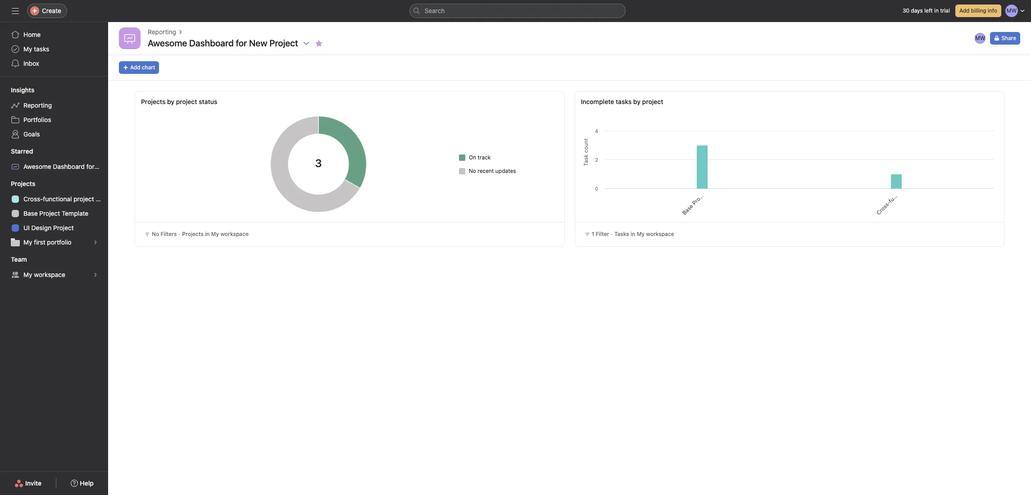 Task type: describe. For each thing, give the bounding box(es) containing it.
30
[[903, 7, 910, 14]]

portfolios link
[[5, 113, 103, 127]]

remove from starred image
[[316, 40, 323, 47]]

hide sidebar image
[[12, 7, 19, 14]]

team
[[11, 256, 27, 263]]

projects for projects in my workspace
[[182, 231, 204, 238]]

on
[[469, 154, 477, 161]]

0 vertical spatial reporting
[[148, 28, 176, 36]]

my workspace link
[[5, 268, 103, 282]]

project inside 'starred' element
[[111, 163, 132, 170]]

no for no filters
[[152, 231, 159, 238]]

teams element
[[0, 252, 108, 284]]

in for projects by project status
[[205, 231, 210, 238]]

tasks for incomplete
[[616, 98, 632, 105]]

ui design project
[[23, 224, 74, 232]]

for for new
[[86, 163, 95, 170]]

workspace for incomplete tasks by project
[[647, 231, 675, 238]]

search list box
[[410, 4, 626, 18]]

my for my tasks
[[23, 45, 32, 53]]

goals
[[23, 130, 40, 138]]

awesome dashboard for new project
[[23, 163, 132, 170]]

1 horizontal spatial reporting link
[[148, 27, 176, 37]]

search button
[[410, 4, 626, 18]]

updates
[[496, 167, 516, 174]]

awesome for awesome dashboard for new project
[[23, 163, 51, 170]]

new project
[[249, 38, 298, 48]]

invite
[[25, 480, 42, 487]]

team button
[[0, 255, 27, 264]]

add billing info
[[960, 7, 998, 14]]

workspace inside 'teams' element
[[34, 271, 65, 279]]

base project template inside projects element
[[23, 210, 88, 217]]

ui design project link
[[5, 221, 103, 235]]

0 vertical spatial template
[[705, 171, 726, 193]]

show options image
[[303, 40, 310, 47]]

for for new project
[[236, 38, 247, 48]]

on track
[[469, 154, 491, 161]]

projects for projects
[[11, 180, 35, 188]]

0 horizontal spatial reporting link
[[5, 98, 103, 113]]

1
[[592, 231, 595, 238]]

project status
[[176, 98, 217, 105]]

base inside base project template link
[[23, 210, 38, 217]]

tasks for my
[[34, 45, 49, 53]]

days
[[912, 7, 924, 14]]

billing
[[972, 7, 987, 14]]

awesome dashboard for new project link
[[5, 160, 132, 174]]

trial
[[941, 7, 951, 14]]

chart
[[142, 64, 155, 71]]

in for incomplete tasks by project
[[631, 231, 636, 238]]

insights
[[11, 86, 34, 94]]

search
[[425, 7, 445, 14]]

portfolio
[[47, 238, 72, 246]]

my workspace
[[23, 271, 65, 279]]

design
[[31, 224, 52, 232]]

by project
[[634, 98, 664, 105]]

my first portfolio link
[[5, 235, 103, 250]]

inbox
[[23, 60, 39, 67]]

my tasks link
[[5, 42, 103, 56]]

info
[[989, 7, 998, 14]]

ui
[[23, 224, 30, 232]]

project inside base project template
[[691, 189, 709, 206]]

inbox link
[[5, 56, 103, 71]]

help button
[[65, 476, 100, 492]]

home
[[23, 31, 41, 38]]

starred
[[11, 147, 33, 155]]

base inside base project template
[[681, 203, 695, 216]]

awesome for awesome dashboard for new project
[[148, 38, 187, 48]]

see details, my first portfolio image
[[93, 240, 98, 245]]

1 filter
[[592, 231, 610, 238]]

reporting inside 'insights' element
[[23, 101, 52, 109]]

first
[[34, 238, 45, 246]]

add chart
[[130, 64, 155, 71]]



Task type: vqa. For each thing, say whether or not it's contained in the screenshot.
MORE ACTIONS Image
no



Task type: locate. For each thing, give the bounding box(es) containing it.
no recent updates
[[469, 167, 516, 174]]

1 horizontal spatial reporting
[[148, 28, 176, 36]]

cross-functional project plan link
[[5, 192, 108, 206]]

tasks down home
[[34, 45, 49, 53]]

for left new on the top of the page
[[86, 163, 95, 170]]

left
[[925, 7, 934, 14]]

projects up cross-
[[11, 180, 35, 188]]

filter
[[596, 231, 610, 238]]

dashboard
[[189, 38, 234, 48], [53, 163, 85, 170]]

share button
[[991, 32, 1021, 45]]

reporting right the report image
[[148, 28, 176, 36]]

30 days left in trial
[[903, 7, 951, 14]]

see details, my workspace image
[[93, 272, 98, 278]]

dashboard for new project
[[189, 38, 234, 48]]

in right left
[[935, 7, 940, 14]]

portfolios
[[23, 116, 51, 124]]

add inside add chart button
[[130, 64, 140, 71]]

add left billing
[[960, 7, 970, 14]]

0 horizontal spatial tasks
[[34, 45, 49, 53]]

no left recent
[[469, 167, 476, 174]]

0 horizontal spatial add
[[130, 64, 140, 71]]

insights button
[[0, 86, 34, 95]]

by
[[167, 98, 175, 105]]

tasks left by project
[[616, 98, 632, 105]]

invite button
[[9, 476, 47, 492]]

my inside 'teams' element
[[23, 271, 32, 279]]

0 horizontal spatial workspace
[[34, 271, 65, 279]]

1 horizontal spatial workspace
[[221, 231, 249, 238]]

0 vertical spatial no
[[469, 167, 476, 174]]

reporting link right the report image
[[148, 27, 176, 37]]

no filters
[[152, 231, 177, 238]]

0 vertical spatial projects
[[141, 98, 166, 105]]

in right tasks
[[631, 231, 636, 238]]

workspace for projects by project status
[[221, 231, 249, 238]]

no for no recent updates
[[469, 167, 476, 174]]

1 horizontal spatial dashboard
[[189, 38, 234, 48]]

0 horizontal spatial in
[[205, 231, 210, 238]]

plan
[[96, 195, 108, 203]]

0 horizontal spatial dashboard
[[53, 163, 85, 170]]

in
[[935, 7, 940, 14], [205, 231, 210, 238], [631, 231, 636, 238]]

projects button
[[0, 179, 35, 188]]

tasks
[[615, 231, 630, 238]]

mw button
[[975, 32, 988, 45]]

dashboard for new
[[53, 163, 85, 170]]

reporting
[[148, 28, 176, 36], [23, 101, 52, 109]]

0 vertical spatial for
[[236, 38, 247, 48]]

2 vertical spatial projects
[[182, 231, 204, 238]]

template
[[705, 171, 726, 193], [62, 210, 88, 217]]

add billing info button
[[956, 5, 1002, 17]]

new
[[96, 163, 109, 170]]

my tasks
[[23, 45, 49, 53]]

base project template link
[[5, 206, 103, 221]]

projects in my workspace
[[182, 231, 249, 238]]

workspace
[[221, 231, 249, 238], [647, 231, 675, 238], [34, 271, 65, 279]]

incomplete tasks by project
[[581, 98, 664, 105]]

0 horizontal spatial for
[[86, 163, 95, 170]]

1 horizontal spatial awesome
[[148, 38, 187, 48]]

0 horizontal spatial base project template
[[23, 210, 88, 217]]

1 horizontal spatial in
[[631, 231, 636, 238]]

base project template
[[681, 171, 726, 216], [23, 210, 88, 217]]

reporting link up portfolios
[[5, 98, 103, 113]]

track
[[478, 154, 491, 161]]

functional
[[43, 195, 72, 203]]

0 horizontal spatial awesome
[[23, 163, 51, 170]]

projects inside dropdown button
[[11, 180, 35, 188]]

awesome
[[148, 38, 187, 48], [23, 163, 51, 170]]

0 vertical spatial reporting link
[[148, 27, 176, 37]]

0 vertical spatial add
[[960, 7, 970, 14]]

awesome up chart
[[148, 38, 187, 48]]

1 vertical spatial for
[[86, 163, 95, 170]]

1 horizontal spatial template
[[705, 171, 726, 193]]

1 horizontal spatial base project template
[[681, 171, 726, 216]]

1 horizontal spatial base
[[681, 203, 695, 216]]

my inside projects element
[[23, 238, 32, 246]]

add for add billing info
[[960, 7, 970, 14]]

my
[[23, 45, 32, 53], [211, 231, 219, 238], [637, 231, 645, 238], [23, 238, 32, 246], [23, 271, 32, 279]]

for
[[236, 38, 247, 48], [86, 163, 95, 170]]

1 vertical spatial reporting link
[[5, 98, 103, 113]]

0 horizontal spatial template
[[62, 210, 88, 217]]

project
[[74, 195, 94, 203]]

tasks inside my tasks link
[[34, 45, 49, 53]]

1 vertical spatial tasks
[[616, 98, 632, 105]]

in right filters
[[205, 231, 210, 238]]

1 vertical spatial dashboard
[[53, 163, 85, 170]]

template inside projects element
[[62, 210, 88, 217]]

0 vertical spatial awesome
[[148, 38, 187, 48]]

1 vertical spatial awesome
[[23, 163, 51, 170]]

tasks in my workspace
[[615, 231, 675, 238]]

starred element
[[0, 143, 132, 176]]

0 horizontal spatial base
[[23, 210, 38, 217]]

global element
[[0, 22, 108, 76]]

create
[[42, 7, 61, 14]]

recent
[[478, 167, 494, 174]]

awesome down starred
[[23, 163, 51, 170]]

0 horizontal spatial projects
[[11, 180, 35, 188]]

dashboard inside 'starred' element
[[53, 163, 85, 170]]

projects by project status
[[141, 98, 217, 105]]

starred button
[[0, 147, 33, 156]]

awesome dashboard for new project
[[148, 38, 298, 48]]

1 vertical spatial reporting
[[23, 101, 52, 109]]

add inside add billing info "button"
[[960, 7, 970, 14]]

for inside 'starred' element
[[86, 163, 95, 170]]

projects right filters
[[182, 231, 204, 238]]

1 horizontal spatial no
[[469, 167, 476, 174]]

2 horizontal spatial workspace
[[647, 231, 675, 238]]

1 vertical spatial add
[[130, 64, 140, 71]]

2 horizontal spatial projects
[[182, 231, 204, 238]]

0 horizontal spatial no
[[152, 231, 159, 238]]

2 horizontal spatial in
[[935, 7, 940, 14]]

1 horizontal spatial add
[[960, 7, 970, 14]]

add for add chart
[[130, 64, 140, 71]]

1 vertical spatial no
[[152, 231, 159, 238]]

create button
[[27, 4, 67, 18]]

0 horizontal spatial reporting
[[23, 101, 52, 109]]

projects for projects by project status
[[141, 98, 166, 105]]

tasks
[[34, 45, 49, 53], [616, 98, 632, 105]]

1 horizontal spatial for
[[236, 38, 247, 48]]

home link
[[5, 28, 103, 42]]

my first portfolio
[[23, 238, 72, 246]]

for left new project
[[236, 38, 247, 48]]

1 horizontal spatial projects
[[141, 98, 166, 105]]

reporting up portfolios
[[23, 101, 52, 109]]

filters
[[161, 231, 177, 238]]

goals link
[[5, 127, 103, 142]]

share
[[1002, 35, 1017, 41]]

base
[[681, 203, 695, 216], [23, 210, 38, 217]]

add chart button
[[119, 61, 159, 74]]

report image
[[124, 33, 135, 44]]

projects element
[[0, 176, 108, 252]]

1 horizontal spatial tasks
[[616, 98, 632, 105]]

awesome inside 'starred' element
[[23, 163, 51, 170]]

reporting link
[[148, 27, 176, 37], [5, 98, 103, 113]]

incomplete
[[581, 98, 615, 105]]

0 vertical spatial tasks
[[34, 45, 49, 53]]

projects left by at top left
[[141, 98, 166, 105]]

mw
[[976, 35, 986, 41]]

0 vertical spatial dashboard
[[189, 38, 234, 48]]

1 vertical spatial template
[[62, 210, 88, 217]]

no
[[469, 167, 476, 174], [152, 231, 159, 238]]

cross-
[[23, 195, 43, 203]]

insights element
[[0, 82, 108, 143]]

projects
[[141, 98, 166, 105], [11, 180, 35, 188], [182, 231, 204, 238]]

add left chart
[[130, 64, 140, 71]]

help
[[80, 480, 94, 487]]

my inside global element
[[23, 45, 32, 53]]

add
[[960, 7, 970, 14], [130, 64, 140, 71]]

no left filters
[[152, 231, 159, 238]]

cross-functional project plan
[[23, 195, 108, 203]]

1 vertical spatial projects
[[11, 180, 35, 188]]

my for my workspace
[[23, 271, 32, 279]]

my for my first portfolio
[[23, 238, 32, 246]]

project
[[111, 163, 132, 170], [691, 189, 709, 206], [39, 210, 60, 217], [53, 224, 74, 232]]



